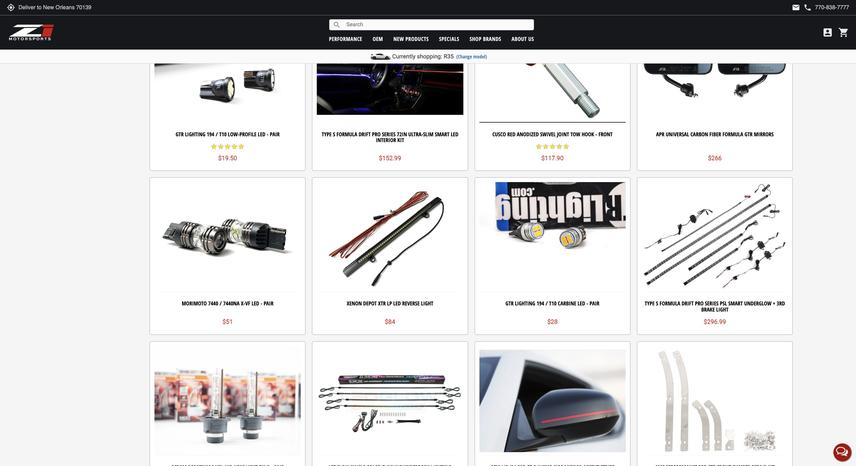 Task type: locate. For each thing, give the bounding box(es) containing it.
/ right the 7440
[[220, 300, 222, 308]]

xtr
[[378, 300, 386, 308]]

1 vertical spatial drift
[[682, 300, 694, 308]]

0 horizontal spatial s
[[333, 131, 335, 138]]

model)
[[474, 53, 487, 60]]

1 horizontal spatial gtr
[[506, 300, 514, 308]]

pro left kit
[[372, 131, 381, 138]]

type for type s formula drift pro series psl smart underglow + 3rd brake light
[[645, 300, 655, 308]]

194 left carbine
[[537, 300, 545, 308]]

1 vertical spatial t10
[[550, 300, 557, 308]]

products
[[406, 35, 429, 43]]

3 star from the left
[[224, 143, 231, 150]]

2 star star star star star from the left
[[536, 143, 570, 150]]

- right carbine
[[587, 300, 589, 308]]

smart right psl
[[729, 300, 743, 308]]

lighting
[[185, 131, 205, 138], [515, 300, 536, 308]]

0 horizontal spatial star star star star star
[[211, 143, 245, 150]]

1 vertical spatial type
[[645, 300, 655, 308]]

1 vertical spatial 194
[[537, 300, 545, 308]]

s for type s formula drift pro series 72in ultra-slim smart led interior kit
[[333, 131, 335, 138]]

new
[[394, 35, 404, 43]]

formula for 72in
[[337, 131, 358, 138]]

kit
[[398, 137, 405, 144]]

7440
[[208, 300, 218, 308]]

1 vertical spatial smart
[[729, 300, 743, 308]]

1 horizontal spatial smart
[[729, 300, 743, 308]]

1 horizontal spatial s
[[657, 300, 659, 308]]

-
[[267, 131, 269, 138], [596, 131, 598, 138], [261, 300, 262, 308], [587, 300, 589, 308]]

psl
[[720, 300, 728, 308]]

performance
[[329, 35, 363, 43]]

0 vertical spatial 194
[[207, 131, 214, 138]]

formula inside type s formula drift pro series 72in ultra-slim smart led interior kit
[[337, 131, 358, 138]]

$19.50
[[218, 155, 237, 162]]

low-
[[228, 131, 240, 138]]

account_box link
[[821, 27, 836, 38]]

t10 left carbine
[[550, 300, 557, 308]]

my_location
[[7, 3, 15, 12]]

slim
[[423, 131, 434, 138]]

s
[[333, 131, 335, 138], [657, 300, 659, 308]]

star star star star star up $19.50
[[211, 143, 245, 150]]

hook
[[582, 131, 595, 138]]

series inside type s formula drift pro series psl smart underglow + 3rd brake light
[[706, 300, 719, 308]]

drift left the interior
[[359, 131, 371, 138]]

led
[[258, 131, 266, 138], [451, 131, 459, 138], [252, 300, 259, 308], [394, 300, 401, 308], [578, 300, 586, 308]]

pair
[[270, 131, 280, 138], [264, 300, 274, 308], [590, 300, 600, 308]]

/
[[216, 131, 218, 138], [220, 300, 222, 308], [546, 300, 548, 308]]

pro for brake
[[696, 300, 704, 308]]

10 star from the left
[[563, 143, 570, 150]]

0 horizontal spatial type
[[322, 131, 332, 138]]

2 horizontal spatial gtr
[[745, 131, 753, 138]]

t10 for low-
[[219, 131, 227, 138]]

series left 72in
[[382, 131, 396, 138]]

1 star star star star star from the left
[[211, 143, 245, 150]]

pro
[[372, 131, 381, 138], [696, 300, 704, 308]]

1 horizontal spatial star star star star star
[[536, 143, 570, 150]]

- right vf
[[261, 300, 262, 308]]

shopping:
[[417, 53, 443, 60]]

1 horizontal spatial light
[[717, 306, 729, 314]]

1 horizontal spatial drift
[[682, 300, 694, 308]]

tow
[[571, 131, 581, 138]]

search
[[333, 21, 341, 29]]

0 horizontal spatial t10
[[219, 131, 227, 138]]

6 star from the left
[[536, 143, 543, 150]]

led right 'slim'
[[451, 131, 459, 138]]

carbine
[[558, 300, 577, 308]]

gtr lighting 194 / t10 low-profile led - pair
[[176, 131, 280, 138]]

series left psl
[[706, 300, 719, 308]]

0 vertical spatial type
[[322, 131, 332, 138]]

1 horizontal spatial t10
[[550, 300, 557, 308]]

red
[[508, 131, 516, 138]]

led right the lp
[[394, 300, 401, 308]]

- for gtr lighting 194 / t10 carbine led - pair
[[587, 300, 589, 308]]

about us link
[[512, 35, 534, 43]]

$296.99
[[704, 319, 727, 326]]

0 vertical spatial drift
[[359, 131, 371, 138]]

0 horizontal spatial /
[[216, 131, 218, 138]]

1 horizontal spatial pro
[[696, 300, 704, 308]]

x-
[[241, 300, 245, 308]]

pair for gtr lighting 194 / t10 carbine led - pair
[[590, 300, 600, 308]]

/ up $28
[[546, 300, 548, 308]]

joint
[[557, 131, 570, 138]]

formula for psl
[[660, 300, 681, 308]]

light right the brake
[[717, 306, 729, 314]]

/ for gtr lighting 194 / t10 low-profile led - pair
[[216, 131, 218, 138]]

smart right 'slim'
[[435, 131, 450, 138]]

7440na
[[223, 300, 240, 308]]

series inside type s formula drift pro series 72in ultra-slim smart led interior kit
[[382, 131, 396, 138]]

pair right carbine
[[590, 300, 600, 308]]

1 horizontal spatial type
[[645, 300, 655, 308]]

0 vertical spatial s
[[333, 131, 335, 138]]

- right hook
[[596, 131, 598, 138]]

0 horizontal spatial series
[[382, 131, 396, 138]]

gtr for gtr lighting 194 / t10 carbine led - pair
[[506, 300, 514, 308]]

performance link
[[329, 35, 363, 43]]

0 horizontal spatial pro
[[372, 131, 381, 138]]

1 vertical spatial pro
[[696, 300, 704, 308]]

pro left psl
[[696, 300, 704, 308]]

apr
[[657, 131, 665, 138]]

vf
[[245, 300, 250, 308]]

star star star star star up $117.90
[[536, 143, 570, 150]]

cusco
[[493, 131, 506, 138]]

0 vertical spatial t10
[[219, 131, 227, 138]]

type
[[322, 131, 332, 138], [645, 300, 655, 308]]

swivel
[[541, 131, 556, 138]]

z1 motorsports logo image
[[9, 24, 55, 41]]

pro inside type s formula drift pro series 72in ultra-slim smart led interior kit
[[372, 131, 381, 138]]

type inside type s formula drift pro series 72in ultra-slim smart led interior kit
[[322, 131, 332, 138]]

s inside type s formula drift pro series 72in ultra-slim smart led interior kit
[[333, 131, 335, 138]]

5 star from the left
[[238, 143, 245, 150]]

/ left low-
[[216, 131, 218, 138]]

4 star from the left
[[231, 143, 238, 150]]

t10 left low-
[[219, 131, 227, 138]]

phone link
[[804, 3, 850, 12]]

drift
[[359, 131, 371, 138], [682, 300, 694, 308]]

formula
[[337, 131, 358, 138], [723, 131, 744, 138], [660, 300, 681, 308]]

0 horizontal spatial drift
[[359, 131, 371, 138]]

0 horizontal spatial 194
[[207, 131, 214, 138]]

star
[[211, 143, 218, 150], [218, 143, 224, 150], [224, 143, 231, 150], [231, 143, 238, 150], [238, 143, 245, 150], [536, 143, 543, 150], [543, 143, 550, 150], [550, 143, 556, 150], [556, 143, 563, 150], [563, 143, 570, 150]]

Search search field
[[341, 20, 534, 30]]

1 horizontal spatial formula
[[660, 300, 681, 308]]

new products link
[[394, 35, 429, 43]]

series for brake
[[706, 300, 719, 308]]

0 horizontal spatial formula
[[337, 131, 358, 138]]

1 star from the left
[[211, 143, 218, 150]]

0 horizontal spatial smart
[[435, 131, 450, 138]]

1 horizontal spatial 194
[[537, 300, 545, 308]]

1 vertical spatial s
[[657, 300, 659, 308]]

drift left the brake
[[682, 300, 694, 308]]

s for type s formula drift pro series psl smart underglow + 3rd brake light
[[657, 300, 659, 308]]

0 vertical spatial lighting
[[185, 131, 205, 138]]

pro inside type s formula drift pro series psl smart underglow + 3rd brake light
[[696, 300, 704, 308]]

1 horizontal spatial series
[[706, 300, 719, 308]]

brands
[[483, 35, 502, 43]]

1 vertical spatial lighting
[[515, 300, 536, 308]]

gtr
[[176, 131, 184, 138], [745, 131, 753, 138], [506, 300, 514, 308]]

0 vertical spatial smart
[[435, 131, 450, 138]]

universal
[[666, 131, 690, 138]]

0 vertical spatial pro
[[372, 131, 381, 138]]

smart
[[435, 131, 450, 138], [729, 300, 743, 308]]

194
[[207, 131, 214, 138], [537, 300, 545, 308]]

series for interior
[[382, 131, 396, 138]]

drift inside type s formula drift pro series psl smart underglow + 3rd brake light
[[682, 300, 694, 308]]

(change model) link
[[457, 53, 487, 60]]

type inside type s formula drift pro series psl smart underglow + 3rd brake light
[[645, 300, 655, 308]]

drift for brake
[[682, 300, 694, 308]]

depot
[[363, 300, 377, 308]]

s inside type s formula drift pro series psl smart underglow + 3rd brake light
[[657, 300, 659, 308]]

0 horizontal spatial lighting
[[185, 131, 205, 138]]

1 vertical spatial series
[[706, 300, 719, 308]]

light
[[421, 300, 434, 308], [717, 306, 729, 314]]

oem link
[[373, 35, 383, 43]]

pair right vf
[[264, 300, 274, 308]]

series
[[382, 131, 396, 138], [706, 300, 719, 308]]

star star star star star
[[211, 143, 245, 150], [536, 143, 570, 150]]

formula inside type s formula drift pro series psl smart underglow + 3rd brake light
[[660, 300, 681, 308]]

1 horizontal spatial lighting
[[515, 300, 536, 308]]

0 vertical spatial series
[[382, 131, 396, 138]]

2 horizontal spatial formula
[[723, 131, 744, 138]]

pro for interior
[[372, 131, 381, 138]]

0 horizontal spatial gtr
[[176, 131, 184, 138]]

2 star from the left
[[218, 143, 224, 150]]

mail
[[793, 3, 801, 12]]

194 left low-
[[207, 131, 214, 138]]

2 horizontal spatial /
[[546, 300, 548, 308]]

$28
[[548, 319, 558, 326]]

drift inside type s formula drift pro series 72in ultra-slim smart led interior kit
[[359, 131, 371, 138]]

us
[[529, 35, 534, 43]]

t10
[[219, 131, 227, 138], [550, 300, 557, 308]]

light right reverse
[[421, 300, 434, 308]]



Task type: describe. For each thing, give the bounding box(es) containing it.
r35
[[444, 53, 454, 60]]

profile
[[240, 131, 257, 138]]

phone
[[804, 3, 812, 12]]

light inside type s formula drift pro series psl smart underglow + 3rd brake light
[[717, 306, 729, 314]]

underglow
[[745, 300, 772, 308]]

pair for morimoto 7440 / 7440na x-vf led - pair
[[264, 300, 274, 308]]

fiber
[[710, 131, 722, 138]]

about
[[512, 35, 527, 43]]

led right carbine
[[578, 300, 586, 308]]

smart inside type s formula drift pro series 72in ultra-slim smart led interior kit
[[435, 131, 450, 138]]

new products
[[394, 35, 429, 43]]

led right the profile
[[258, 131, 266, 138]]

drift for interior
[[359, 131, 371, 138]]

morimoto
[[182, 300, 207, 308]]

shop brands
[[470, 35, 502, 43]]

apr universal carbon fiber formula gtr mirrors
[[657, 131, 774, 138]]

72in
[[397, 131, 407, 138]]

lp
[[387, 300, 392, 308]]

mail link
[[793, 3, 801, 12]]

0 horizontal spatial light
[[421, 300, 434, 308]]

shop brands link
[[470, 35, 502, 43]]

brake
[[702, 306, 715, 314]]

8 star from the left
[[550, 143, 556, 150]]

gtr for gtr lighting 194 / t10 low-profile led - pair
[[176, 131, 184, 138]]

interior
[[376, 137, 396, 144]]

oem
[[373, 35, 383, 43]]

currently
[[393, 53, 416, 60]]

+
[[774, 300, 776, 308]]

xenon depot xtr lp led reverse light
[[347, 300, 434, 308]]

anodized
[[517, 131, 539, 138]]

$51
[[223, 319, 233, 326]]

about us
[[512, 35, 534, 43]]

mirrors
[[755, 131, 774, 138]]

shop
[[470, 35, 482, 43]]

smart inside type s formula drift pro series psl smart underglow + 3rd brake light
[[729, 300, 743, 308]]

1 horizontal spatial /
[[220, 300, 222, 308]]

t10 for carbine
[[550, 300, 557, 308]]

/ for gtr lighting 194 / t10 carbine led - pair
[[546, 300, 548, 308]]

lighting for gtr lighting 194 / t10 low-profile led - pair
[[185, 131, 205, 138]]

194 for low-
[[207, 131, 214, 138]]

reverse
[[403, 300, 420, 308]]

star star star star star for joint
[[536, 143, 570, 150]]

$152.99
[[379, 155, 402, 162]]

star star star star star for t10
[[211, 143, 245, 150]]

account_box
[[823, 27, 834, 38]]

194 for carbine
[[537, 300, 545, 308]]

led right vf
[[252, 300, 259, 308]]

type for type s formula drift pro series 72in ultra-slim smart led interior kit
[[322, 131, 332, 138]]

shopping_cart link
[[837, 27, 850, 38]]

morimoto 7440 / 7440na x-vf led - pair
[[182, 300, 274, 308]]

9 star from the left
[[556, 143, 563, 150]]

ultra-
[[409, 131, 423, 138]]

cusco red anodized swivel joint tow hook - front
[[493, 131, 613, 138]]

mail phone
[[793, 3, 812, 12]]

- for morimoto 7440 / 7440na x-vf led - pair
[[261, 300, 262, 308]]

gtr lighting 194 / t10 carbine led - pair
[[506, 300, 600, 308]]

pair right the profile
[[270, 131, 280, 138]]

specials link
[[439, 35, 460, 43]]

(change
[[457, 53, 472, 60]]

- for cusco red anodized swivel joint tow hook - front
[[596, 131, 598, 138]]

carbon
[[691, 131, 709, 138]]

specials
[[439, 35, 460, 43]]

led inside type s formula drift pro series 72in ultra-slim smart led interior kit
[[451, 131, 459, 138]]

front
[[599, 131, 613, 138]]

type s formula drift pro series 72in ultra-slim smart led interior kit
[[322, 131, 459, 144]]

3rd
[[777, 300, 786, 308]]

7 star from the left
[[543, 143, 550, 150]]

currently shopping: r35 (change model)
[[393, 53, 487, 60]]

$84
[[385, 319, 396, 326]]

type s formula drift pro series psl smart underglow + 3rd brake light
[[645, 300, 786, 314]]

$266
[[709, 155, 722, 162]]

lighting for gtr lighting 194 / t10 carbine led - pair
[[515, 300, 536, 308]]

$117.90
[[542, 155, 564, 162]]

xenon
[[347, 300, 362, 308]]

- right the profile
[[267, 131, 269, 138]]

shopping_cart
[[839, 27, 850, 38]]



Task type: vqa. For each thing, say whether or not it's contained in the screenshot.
'SHOP' to the top
no



